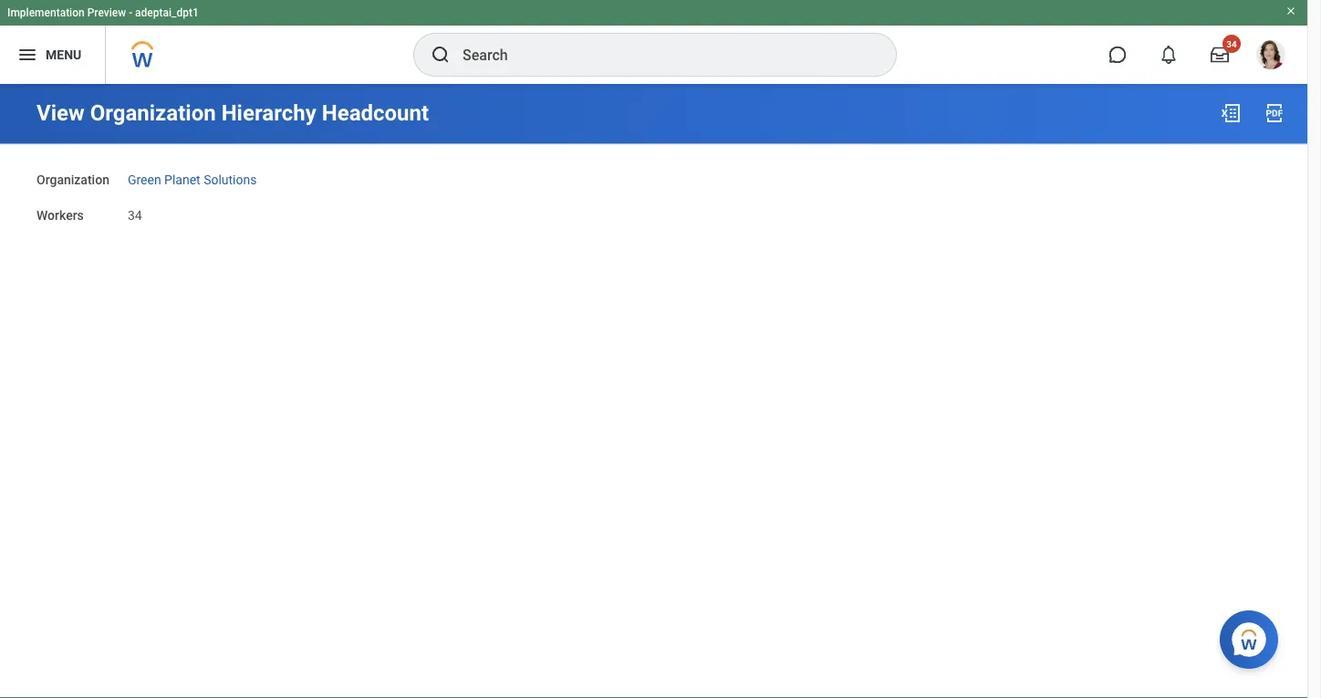 Task type: vqa. For each thing, say whether or not it's contained in the screenshot.
Hierarchy
yes



Task type: describe. For each thing, give the bounding box(es) containing it.
view organization hierarchy headcount
[[37, 100, 429, 126]]

headcount
[[322, 100, 429, 126]]

search image
[[430, 44, 452, 66]]

justify image
[[16, 44, 38, 66]]

green
[[128, 172, 161, 187]]

hierarchy
[[221, 100, 316, 126]]

view organization hierarchy headcount main content
[[0, 84, 1308, 241]]

menu button
[[0, 26, 105, 84]]

workers
[[37, 207, 84, 222]]

menu
[[46, 47, 81, 62]]

inbox large image
[[1211, 46, 1229, 64]]

34 inside view organization hierarchy headcount main content
[[128, 207, 142, 222]]



Task type: locate. For each thing, give the bounding box(es) containing it.
preview
[[87, 6, 126, 19]]

workers element
[[128, 196, 142, 224]]

0 horizontal spatial 34
[[128, 207, 142, 222]]

green planet solutions
[[128, 172, 257, 187]]

34
[[1227, 38, 1237, 49], [128, 207, 142, 222]]

34 inside 34 button
[[1227, 38, 1237, 49]]

-
[[129, 6, 132, 19]]

Search Workday  search field
[[463, 35, 859, 75]]

notifications large image
[[1160, 46, 1178, 64]]

profile logan mcneil image
[[1257, 40, 1286, 73]]

green planet solutions link
[[128, 168, 257, 187]]

export to excel image
[[1220, 102, 1242, 124]]

1 vertical spatial 34
[[128, 207, 142, 222]]

view printable version (pdf) image
[[1264, 102, 1286, 124]]

1 horizontal spatial 34
[[1227, 38, 1237, 49]]

1 vertical spatial organization
[[37, 172, 109, 187]]

solutions
[[204, 172, 257, 187]]

0 vertical spatial 34
[[1227, 38, 1237, 49]]

view
[[37, 100, 85, 126]]

organization
[[90, 100, 216, 126], [37, 172, 109, 187]]

close environment banner image
[[1286, 5, 1297, 16]]

34 left the profile logan mcneil icon
[[1227, 38, 1237, 49]]

planet
[[164, 172, 200, 187]]

menu banner
[[0, 0, 1308, 84]]

implementation
[[7, 6, 85, 19]]

34 button
[[1200, 35, 1241, 75]]

organization up workers
[[37, 172, 109, 187]]

organization up green
[[90, 100, 216, 126]]

implementation preview -   adeptai_dpt1
[[7, 6, 199, 19]]

34 down green
[[128, 207, 142, 222]]

0 vertical spatial organization
[[90, 100, 216, 126]]

adeptai_dpt1
[[135, 6, 199, 19]]



